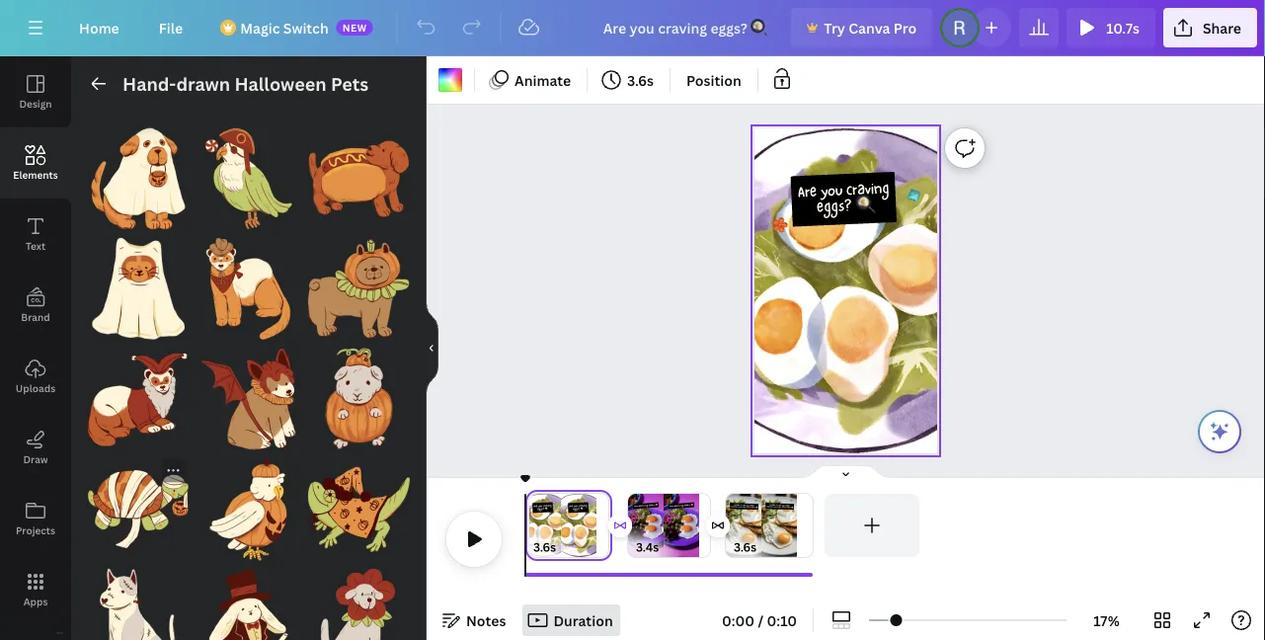 Task type: vqa. For each thing, say whether or not it's contained in the screenshot.
Pro on the right top of page
yes



Task type: describe. For each thing, give the bounding box(es) containing it.
hand-drawn halloween rabbit magician image
[[197, 569, 300, 640]]

apps
[[23, 595, 48, 608]]

main menu bar
[[0, 0, 1266, 56]]

1 trimming, end edge slider from the left
[[595, 494, 613, 557]]

are you craving eggs? 🍳
[[797, 175, 890, 223]]

#ffffff image
[[439, 68, 462, 92]]

hand-drawn halloween ghost cat image
[[87, 238, 189, 340]]

design button
[[0, 56, 71, 127]]

file button
[[143, 8, 199, 47]]

canva
[[849, 18, 891, 37]]

1 trimming, start edge slider from the left
[[526, 494, 543, 557]]

try canva pro button
[[791, 8, 933, 47]]

hide pages image
[[799, 464, 894, 480]]

3.4s
[[636, 539, 659, 555]]

animate
[[515, 71, 571, 89]]

text button
[[0, 199, 71, 270]]

duration button
[[522, 605, 621, 636]]

halloween
[[235, 72, 327, 96]]

hand-drawn halloween pets
[[123, 72, 369, 96]]

position button
[[679, 64, 750, 96]]

side panel tab list
[[0, 56, 71, 640]]

hand-drawn halloween hot dog dog image
[[308, 127, 410, 230]]

hand-drawn halloween lizard witch image
[[308, 458, 410, 561]]

share
[[1203, 18, 1242, 37]]

elements button
[[0, 127, 71, 199]]

magic switch
[[240, 18, 329, 37]]

0:10
[[767, 611, 797, 630]]

10.7s
[[1107, 18, 1140, 37]]

text
[[26, 239, 46, 252]]

draw
[[23, 453, 48, 466]]

eggs?
[[817, 193, 853, 223]]

hand-drawn halloween flower dog image
[[308, 569, 410, 640]]

hand-
[[123, 72, 176, 96]]

magic
[[240, 18, 280, 37]]

0:00 / 0:10
[[722, 611, 797, 630]]

hand-drawn halloween mummy turtle image
[[87, 458, 189, 561]]

0:00
[[722, 611, 755, 630]]

0 horizontal spatial 3.6s
[[534, 539, 556, 555]]

animate button
[[483, 64, 579, 96]]

trimming, start edge slider for 3.6s
[[726, 494, 740, 557]]

elements
[[13, 168, 58, 181]]

hand-drawn halloween ferret jester image
[[87, 348, 189, 451]]

hand-drawn halloween pumpkin bird image
[[197, 458, 300, 561]]



Task type: locate. For each thing, give the bounding box(es) containing it.
3.4s button
[[636, 538, 659, 557]]

craving
[[846, 175, 890, 205]]

trimming, end edge slider for 3.4s
[[697, 494, 710, 557]]

2 trimming, start edge slider from the left
[[628, 494, 642, 557]]

apps button
[[0, 554, 71, 625]]

1 horizontal spatial 3.6s
[[628, 71, 654, 89]]

projects button
[[0, 483, 71, 554]]

17%
[[1094, 611, 1120, 630]]

canva assistant image
[[1208, 420, 1232, 444]]

hand-drawn halloween ghost dog image
[[87, 127, 189, 230]]

hand-drawn halloween pirate parrot image
[[197, 127, 300, 230]]

file
[[159, 18, 183, 37]]

3.6s button up 0:00
[[734, 538, 757, 557]]

brand
[[21, 310, 50, 324]]

3.6s up 0:00
[[734, 539, 757, 555]]

uploads
[[16, 381, 55, 395]]

hide image
[[426, 301, 439, 396]]

notes button
[[435, 605, 514, 636]]

trimming, start edge slider left page title text box
[[526, 494, 543, 557]]

try
[[824, 18, 846, 37]]

duration
[[554, 611, 613, 630]]

trimming, start edge slider
[[526, 494, 543, 557], [628, 494, 642, 557], [726, 494, 740, 557]]

🍳
[[855, 192, 872, 221]]

0 horizontal spatial 3.6s button
[[534, 538, 556, 557]]

position
[[687, 71, 742, 89]]

share button
[[1164, 8, 1258, 47]]

hand-drawn halloween pumpkin guinea pig image
[[308, 348, 410, 451]]

home
[[79, 18, 119, 37]]

trimming, start edge slider right 3.4s on the right of page
[[726, 494, 740, 557]]

draw button
[[0, 412, 71, 483]]

2 horizontal spatial 3.6s
[[734, 539, 757, 555]]

Page title text field
[[565, 538, 573, 557]]

are
[[797, 178, 817, 208]]

hand-drawn halloween bat dog image
[[197, 348, 300, 451]]

switch
[[283, 18, 329, 37]]

1 horizontal spatial trimming, end edge slider
[[697, 494, 710, 557]]

trimming, start edge slider for 3.4s
[[628, 494, 642, 557]]

trimming, end edge slider
[[595, 494, 613, 557], [697, 494, 710, 557], [799, 494, 813, 557]]

group
[[87, 116, 189, 230], [308, 116, 410, 230], [197, 127, 300, 230], [87, 226, 189, 340], [197, 226, 300, 340], [308, 226, 410, 340], [87, 336, 189, 451], [197, 336, 300, 451], [308, 336, 410, 451], [197, 447, 300, 561], [308, 447, 410, 561], [87, 447, 189, 561], [197, 557, 300, 640], [308, 557, 410, 640], [87, 569, 189, 640]]

hand-drawn halloween cowboy ferret image
[[197, 238, 300, 340]]

brand button
[[0, 270, 71, 341]]

/
[[758, 611, 764, 630]]

uploads button
[[0, 341, 71, 412]]

3.6s down the 'main' menu bar
[[628, 71, 654, 89]]

1 horizontal spatial 3.6s button
[[596, 64, 662, 96]]

you
[[820, 177, 843, 207]]

design
[[19, 97, 52, 110]]

3.6s button down the 'main' menu bar
[[596, 64, 662, 96]]

2 horizontal spatial trimming, start edge slider
[[726, 494, 740, 557]]

2 horizontal spatial trimming, end edge slider
[[799, 494, 813, 557]]

pro
[[894, 18, 917, 37]]

hand-drawn halloween frankenstein dog image
[[87, 569, 189, 640]]

2 trimming, end edge slider from the left
[[697, 494, 710, 557]]

hand-drawn halloween pumpkin dog image
[[308, 238, 410, 340]]

17% button
[[1075, 605, 1139, 636]]

3 trimming, end edge slider from the left
[[799, 494, 813, 557]]

0 horizontal spatial trimming, end edge slider
[[595, 494, 613, 557]]

notes
[[466, 611, 506, 630]]

trimming, end edge slider right page title text box
[[595, 494, 613, 557]]

2 horizontal spatial 3.6s button
[[734, 538, 757, 557]]

new
[[343, 21, 367, 34]]

drawn
[[176, 72, 230, 96]]

1 horizontal spatial trimming, start edge slider
[[628, 494, 642, 557]]

0 horizontal spatial trimming, start edge slider
[[526, 494, 543, 557]]

projects
[[16, 524, 55, 537]]

trimming, end edge slider right 3.4s on the right of page
[[697, 494, 710, 557]]

Design title text field
[[588, 8, 783, 47]]

trimming, end edge slider down the hide pages image
[[799, 494, 813, 557]]

3.6s
[[628, 71, 654, 89], [534, 539, 556, 555], [734, 539, 757, 555]]

try canva pro
[[824, 18, 917, 37]]

3.6s left page title text box
[[534, 539, 556, 555]]

pets
[[331, 72, 369, 96]]

3.6s button left page title text box
[[534, 538, 556, 557]]

trimming, start edge slider right page title text box
[[628, 494, 642, 557]]

home link
[[63, 8, 135, 47]]

trimming, end edge slider for 3.6s
[[799, 494, 813, 557]]

3.6s button
[[596, 64, 662, 96], [534, 538, 556, 557], [734, 538, 757, 557]]

10.7s button
[[1067, 8, 1156, 47]]

3 trimming, start edge slider from the left
[[726, 494, 740, 557]]



